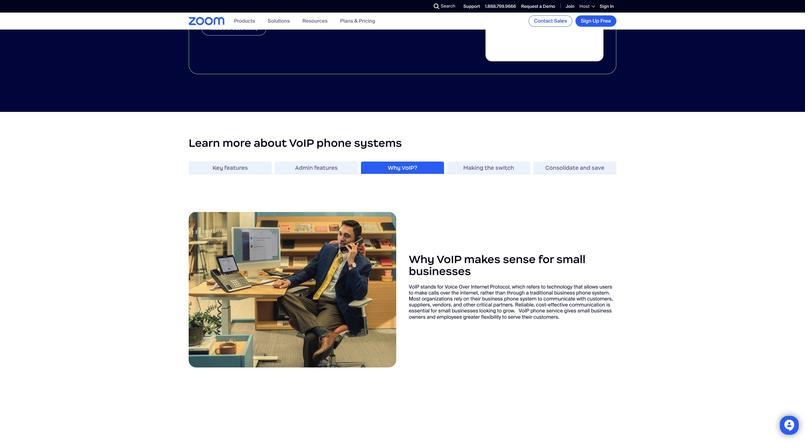 Task type: describe. For each thing, give the bounding box(es) containing it.
contact
[[534, 18, 553, 24]]

read the case study link
[[202, 21, 266, 36]]

making
[[464, 164, 484, 171]]

2 horizontal spatial business
[[591, 308, 612, 314]]

1.888.799.9666
[[485, 3, 516, 9]]

features for key features
[[224, 164, 248, 171]]

and inside button
[[580, 164, 591, 171]]

organizations
[[422, 296, 453, 302]]

host
[[580, 3, 590, 9]]

systems
[[354, 136, 402, 150]]

admin features
[[295, 164, 338, 171]]

the inside voip stands for voice over internet protocol, which refers to technology that allows users to make calls over the internet, rather than through a traditional business phone system. most organizations rely on their business phone system to communicate with customers, suppliers, vendors, and other critical partners. reliable, cost-effective communication is essential for small businesses looking to grow.   voip phone service gives small business owners and employees greater flexibility to serve their customers.
[[452, 290, 459, 296]]

search
[[441, 3, 456, 9]]

sense
[[503, 253, 536, 266]]

gives
[[564, 308, 577, 314]]

key
[[213, 164, 223, 171]]

a inside voip stands for voice over internet protocol, which refers to technology that allows users to make calls over the internet, rather than through a traditional business phone system. most organizations rely on their business phone system to communicate with customers, suppliers, vendors, and other critical partners. reliable, cost-effective communication is essential for small businesses looking to grow.   voip phone service gives small business owners and employees greater flexibility to serve their customers.
[[526, 290, 529, 296]]

making the switch
[[464, 164, 514, 171]]

employees
[[437, 314, 462, 320]]

1.888.799.9666 link
[[485, 3, 516, 9]]

most
[[409, 296, 421, 302]]

stands
[[421, 284, 436, 290]]

traditional
[[530, 290, 553, 296]]

solutions button
[[268, 18, 290, 24]]

request
[[521, 3, 539, 9]]

sign up free
[[581, 18, 611, 24]]

sign up free link
[[576, 15, 617, 27]]

tabs tab list
[[189, 162, 617, 174]]

key features button
[[189, 162, 272, 174]]

suppliers,
[[409, 302, 431, 308]]

why voip makes sense for small businesses image
[[189, 212, 396, 368]]

communication
[[569, 302, 606, 308]]

solutions
[[268, 18, 290, 24]]

join
[[566, 3, 575, 9]]

refers
[[527, 284, 540, 290]]

why for why voip makes sense for small businesses
[[409, 253, 435, 266]]

greater
[[463, 314, 480, 320]]

learn more about voip phone systems
[[189, 136, 402, 150]]

mred logo image
[[486, 0, 604, 61]]

free
[[601, 18, 611, 24]]

to left grow.
[[497, 308, 502, 314]]

over
[[459, 284, 470, 290]]

than
[[496, 290, 506, 296]]

key features
[[213, 164, 248, 171]]

voip inside why voip makes sense for small businesses
[[437, 253, 462, 266]]

partners.
[[494, 302, 514, 308]]

cost-
[[536, 302, 548, 308]]

sales
[[554, 18, 567, 24]]

for inside why voip makes sense for small businesses
[[539, 253, 554, 266]]

make
[[415, 290, 427, 296]]

plans
[[340, 18, 353, 24]]

consolidate and save
[[546, 164, 605, 171]]

vendors,
[[433, 302, 452, 308]]

the for making
[[485, 164, 494, 171]]

phone down system
[[531, 308, 545, 314]]

plans & pricing link
[[340, 18, 375, 24]]

case
[[232, 25, 244, 31]]

phone up admin features at the left of page
[[317, 136, 352, 150]]

customers.
[[534, 314, 560, 320]]

request a demo link
[[521, 3, 556, 9]]

making the switch button
[[447, 162, 530, 174]]

1 horizontal spatial business
[[554, 290, 575, 296]]

&
[[354, 18, 358, 24]]

customers,
[[587, 296, 613, 302]]

2 vertical spatial for
[[431, 308, 437, 314]]

service
[[547, 308, 563, 314]]

sign for sign in
[[600, 3, 609, 9]]

more
[[223, 136, 251, 150]]

reliable,
[[515, 302, 535, 308]]

why voip makes sense for small businesses
[[409, 253, 586, 279]]

internet
[[471, 284, 489, 290]]

calls
[[429, 290, 439, 296]]

critical
[[477, 302, 492, 308]]

admin
[[295, 164, 313, 171]]

to left "serve"
[[502, 314, 507, 320]]

essential
[[409, 308, 430, 314]]

phone up communication on the right bottom of the page
[[576, 290, 591, 296]]

flexibility
[[481, 314, 501, 320]]

owners
[[409, 314, 426, 320]]

why voip? button
[[361, 162, 444, 174]]

effective
[[548, 302, 568, 308]]

zoom logo image
[[189, 17, 225, 25]]



Task type: locate. For each thing, give the bounding box(es) containing it.
business
[[554, 290, 575, 296], [482, 296, 503, 302], [591, 308, 612, 314]]

1 vertical spatial the
[[485, 164, 494, 171]]

0 vertical spatial the
[[223, 25, 231, 31]]

the for read
[[223, 25, 231, 31]]

1 horizontal spatial voip
[[409, 284, 420, 290]]

consolidate and save button
[[534, 162, 617, 174]]

small
[[557, 253, 586, 266], [438, 308, 451, 314], [578, 308, 590, 314]]

grow.
[[503, 308, 515, 314]]

internet,
[[460, 290, 479, 296]]

1 vertical spatial why
[[409, 253, 435, 266]]

save
[[592, 164, 605, 171]]

products
[[234, 18, 255, 24]]

0 vertical spatial businesses
[[409, 265, 471, 279]]

2 horizontal spatial and
[[580, 164, 591, 171]]

and left on
[[454, 302, 462, 308]]

sign
[[600, 3, 609, 9], [581, 18, 592, 24]]

sign left up
[[581, 18, 592, 24]]

technology
[[547, 284, 573, 290]]

1 horizontal spatial sign
[[600, 3, 609, 9]]

through
[[507, 290, 525, 296]]

protocol,
[[490, 284, 511, 290]]

why for why voip?
[[388, 164, 401, 171]]

about
[[254, 136, 287, 150]]

communicate
[[544, 296, 576, 302]]

the inside testimonialcarouselitemblockproxy-0 element
[[223, 25, 231, 31]]

0 horizontal spatial why
[[388, 164, 401, 171]]

businesses inside why voip makes sense for small businesses
[[409, 265, 471, 279]]

to left make
[[409, 290, 414, 296]]

1 horizontal spatial for
[[438, 284, 444, 290]]

their
[[471, 296, 481, 302], [522, 314, 533, 320]]

support link
[[464, 3, 480, 9]]

2 vertical spatial the
[[452, 290, 459, 296]]

why inside why voip makes sense for small businesses
[[409, 253, 435, 266]]

system.
[[592, 290, 610, 296]]

voip up the admin
[[289, 136, 314, 150]]

resources button
[[303, 18, 328, 24]]

0 vertical spatial sign
[[600, 3, 609, 9]]

users
[[600, 284, 613, 290]]

0 horizontal spatial for
[[431, 308, 437, 314]]

2 horizontal spatial voip
[[437, 253, 462, 266]]

2 vertical spatial and
[[427, 314, 436, 320]]

for left voice at right bottom
[[438, 284, 444, 290]]

resources
[[303, 18, 328, 24]]

why voip?
[[388, 164, 418, 171]]

1 horizontal spatial and
[[454, 302, 462, 308]]

admin features button
[[275, 162, 358, 174]]

0 vertical spatial a
[[540, 3, 542, 9]]

sign left in
[[600, 3, 609, 9]]

read
[[210, 25, 222, 31]]

small down "with"
[[578, 308, 590, 314]]

why
[[388, 164, 401, 171], [409, 253, 435, 266]]

0 horizontal spatial voip
[[289, 136, 314, 150]]

for
[[539, 253, 554, 266], [438, 284, 444, 290], [431, 308, 437, 314]]

2 horizontal spatial the
[[485, 164, 494, 171]]

learn
[[189, 136, 220, 150]]

0 vertical spatial their
[[471, 296, 481, 302]]

why inside button
[[388, 164, 401, 171]]

0 horizontal spatial features
[[224, 164, 248, 171]]

0 horizontal spatial and
[[427, 314, 436, 320]]

their right on
[[471, 296, 481, 302]]

1 vertical spatial businesses
[[452, 308, 478, 314]]

1 vertical spatial a
[[526, 290, 529, 296]]

the right over on the right bottom of the page
[[452, 290, 459, 296]]

makes
[[464, 253, 501, 266]]

that
[[574, 284, 583, 290]]

2 features from the left
[[314, 164, 338, 171]]

to right system
[[538, 296, 543, 302]]

0 horizontal spatial sign
[[581, 18, 592, 24]]

voip inside voip stands for voice over internet protocol, which refers to technology that allows users to make calls over the internet, rather than through a traditional business phone system. most organizations rely on their business phone system to communicate with customers, suppliers, vendors, and other critical partners. reliable, cost-effective communication is essential for small businesses looking to grow.   voip phone service gives small business owners and employees greater flexibility to serve their customers.
[[409, 284, 420, 290]]

0 vertical spatial for
[[539, 253, 554, 266]]

0 vertical spatial why
[[388, 164, 401, 171]]

contact sales link
[[529, 15, 573, 27]]

contact sales
[[534, 18, 567, 24]]

1 vertical spatial voip
[[437, 253, 462, 266]]

for down "organizations"
[[431, 308, 437, 314]]

0 horizontal spatial the
[[223, 25, 231, 31]]

the left case
[[223, 25, 231, 31]]

sign in link
[[600, 3, 614, 9]]

to right refers
[[541, 284, 546, 290]]

2 vertical spatial voip
[[409, 284, 420, 290]]

voip?
[[402, 164, 418, 171]]

switch
[[496, 164, 514, 171]]

search image
[[434, 3, 440, 9], [434, 3, 440, 9]]

plans & pricing
[[340, 18, 375, 24]]

read the case study
[[210, 25, 258, 31]]

small up that
[[557, 253, 586, 266]]

up
[[593, 18, 600, 24]]

0 vertical spatial voip
[[289, 136, 314, 150]]

voice
[[445, 284, 458, 290]]

businesses down on
[[452, 308, 478, 314]]

1 vertical spatial sign
[[581, 18, 592, 24]]

1 horizontal spatial their
[[522, 314, 533, 320]]

sign for sign up free
[[581, 18, 592, 24]]

business up looking
[[482, 296, 503, 302]]

why up 'stands'
[[409, 253, 435, 266]]

small down "organizations"
[[438, 308, 451, 314]]

features inside button
[[314, 164, 338, 171]]

0 horizontal spatial their
[[471, 296, 481, 302]]

0 horizontal spatial business
[[482, 296, 503, 302]]

system
[[520, 296, 537, 302]]

study
[[245, 25, 258, 31]]

and
[[580, 164, 591, 171], [454, 302, 462, 308], [427, 314, 436, 320]]

in
[[610, 3, 614, 9]]

features
[[224, 164, 248, 171], [314, 164, 338, 171]]

rely
[[454, 296, 462, 302]]

sign in
[[600, 3, 614, 9]]

on
[[464, 296, 469, 302]]

which
[[512, 284, 526, 290]]

1 horizontal spatial why
[[409, 253, 435, 266]]

consolidate
[[546, 164, 579, 171]]

voip up voice at right bottom
[[437, 253, 462, 266]]

0 horizontal spatial a
[[526, 290, 529, 296]]

1 horizontal spatial the
[[452, 290, 459, 296]]

a right which
[[526, 290, 529, 296]]

testimonialcarouselitemblockproxy-0 element
[[189, 0, 617, 74]]

a left 'demo'
[[540, 3, 542, 9]]

to
[[541, 284, 546, 290], [409, 290, 414, 296], [538, 296, 543, 302], [497, 308, 502, 314], [502, 314, 507, 320]]

1 vertical spatial their
[[522, 314, 533, 320]]

allows
[[584, 284, 599, 290]]

small inside why voip makes sense for small businesses
[[557, 253, 586, 266]]

with
[[577, 296, 586, 302]]

business down customers,
[[591, 308, 612, 314]]

2 horizontal spatial for
[[539, 253, 554, 266]]

voip stands for voice over internet protocol, which refers to technology that allows users to make calls over the internet, rather than through a traditional business phone system. most organizations rely on their business phone system to communicate with customers, suppliers, vendors, and other critical partners. reliable, cost-effective communication is essential for small businesses looking to grow.   voip phone service gives small business owners and employees greater flexibility to serve their customers.
[[409, 284, 614, 320]]

request a demo
[[521, 3, 556, 9]]

1 vertical spatial for
[[438, 284, 444, 290]]

host button
[[580, 3, 595, 9]]

businesses up voice at right bottom
[[409, 265, 471, 279]]

phone up grow.
[[504, 296, 519, 302]]

phone
[[317, 136, 352, 150], [576, 290, 591, 296], [504, 296, 519, 302], [531, 308, 545, 314]]

join link
[[566, 3, 575, 9]]

businesses inside voip stands for voice over internet protocol, which refers to technology that allows users to make calls over the internet, rather than through a traditional business phone system. most organizations rely on their business phone system to communicate with customers, suppliers, vendors, and other critical partners. reliable, cost-effective communication is essential for small businesses looking to grow.   voip phone service gives small business owners and employees greater flexibility to serve their customers.
[[452, 308, 478, 314]]

1 features from the left
[[224, 164, 248, 171]]

and left save
[[580, 164, 591, 171]]

features for admin features
[[314, 164, 338, 171]]

for right sense
[[539, 253, 554, 266]]

1 horizontal spatial features
[[314, 164, 338, 171]]

business up effective
[[554, 290, 575, 296]]

features right the admin
[[314, 164, 338, 171]]

0 vertical spatial and
[[580, 164, 591, 171]]

and right owners
[[427, 314, 436, 320]]

rather
[[481, 290, 494, 296]]

looking
[[480, 308, 496, 314]]

voip
[[289, 136, 314, 150], [437, 253, 462, 266], [409, 284, 420, 290]]

products button
[[234, 18, 255, 24]]

their down reliable,
[[522, 314, 533, 320]]

voip up most
[[409, 284, 420, 290]]

None search field
[[411, 1, 435, 11]]

the inside button
[[485, 164, 494, 171]]

demo
[[543, 3, 556, 9]]

is
[[607, 302, 611, 308]]

1 vertical spatial and
[[454, 302, 462, 308]]

1 horizontal spatial a
[[540, 3, 542, 9]]

the left switch on the right of the page
[[485, 164, 494, 171]]

why left voip?
[[388, 164, 401, 171]]

features inside button
[[224, 164, 248, 171]]

features right key
[[224, 164, 248, 171]]



Task type: vqa. For each thing, say whether or not it's contained in the screenshot.
Zoom
no



